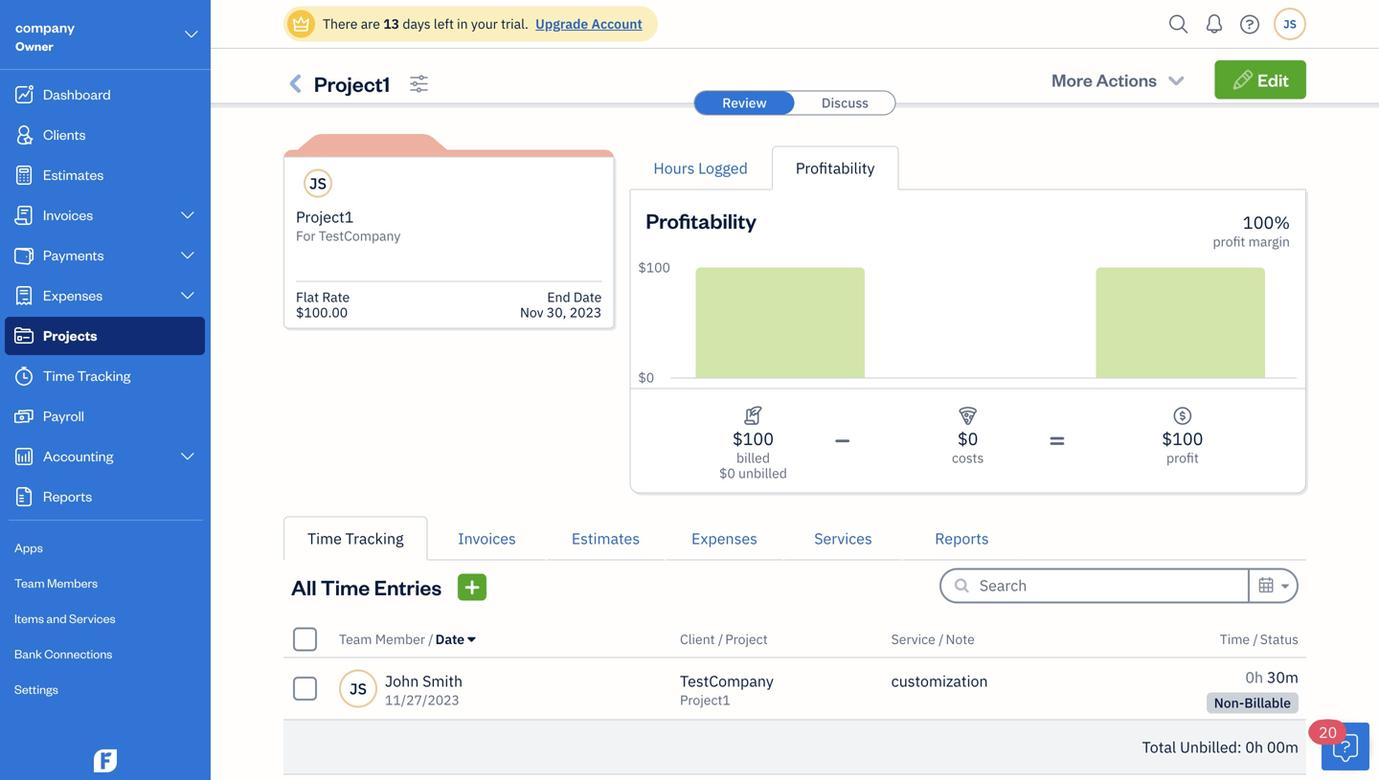 Task type: describe. For each thing, give the bounding box(es) containing it.
services inside main element
[[69, 611, 115, 626]]

project image
[[12, 327, 35, 346]]

profit inside the $100 profit
[[1167, 449, 1199, 467]]

main element
[[0, 0, 259, 781]]

estimates inside main element
[[43, 165, 104, 183]]

payments link
[[5, 237, 205, 275]]

caretdown image
[[468, 632, 476, 648]]

0 vertical spatial chevron large down image
[[183, 23, 200, 46]]

freshbooks image
[[90, 750, 121, 773]]

30,
[[547, 304, 567, 321]]

profitability button
[[796, 157, 875, 180]]

2 0h from the top
[[1246, 738, 1264, 758]]

project1 for project1
[[314, 70, 390, 97]]

team member /
[[339, 631, 434, 649]]

timer image
[[12, 367, 35, 386]]

non-
[[1214, 694, 1245, 712]]

reports inside main element
[[43, 487, 92, 505]]

time tracking inside main element
[[43, 366, 131, 385]]

Search text field
[[980, 570, 1248, 601]]

projects
[[43, 326, 97, 344]]

1 vertical spatial time tracking link
[[284, 517, 428, 561]]

discuss
[[822, 94, 869, 112]]

chevron large down image for accounting
[[179, 449, 196, 465]]

there
[[323, 15, 358, 33]]

apps
[[14, 540, 43, 556]]

billable
[[1245, 694, 1291, 712]]

/ for service
[[939, 631, 944, 649]]

calendar image
[[1258, 574, 1275, 597]]

left
[[434, 15, 454, 33]]

logged
[[698, 158, 748, 178]]

service
[[892, 631, 936, 649]]

settings link
[[5, 673, 205, 707]]

dashboard link
[[5, 76, 205, 114]]

accounting link
[[5, 438, 205, 476]]

1 horizontal spatial expenses link
[[665, 517, 784, 561]]

connections
[[44, 646, 112, 662]]

company owner
[[15, 18, 75, 54]]

$0 costs
[[952, 428, 984, 467]]

js for project1
[[309, 173, 327, 194]]

edit
[[1258, 68, 1289, 91]]

in
[[457, 15, 468, 33]]

unbilled
[[1180, 738, 1238, 758]]

flat rate $100.00
[[296, 288, 350, 321]]

team for team member /
[[339, 631, 372, 649]]

items
[[14, 611, 44, 626]]

money image
[[12, 407, 35, 426]]

project link
[[725, 631, 768, 649]]

account
[[592, 15, 643, 33]]

review
[[723, 94, 767, 112]]

for
[[296, 227, 316, 245]]

js inside dropdown button
[[1284, 16, 1297, 32]]

1 horizontal spatial estimates
[[572, 529, 640, 549]]

20 button
[[1309, 720, 1370, 771]]

trial.
[[501, 15, 529, 33]]

invoices inside main element
[[43, 205, 93, 224]]

items and services link
[[5, 603, 205, 636]]

apps link
[[5, 532, 205, 565]]

payments
[[43, 246, 104, 264]]

invoices image
[[743, 405, 763, 428]]

end date nov 30, 2023
[[520, 288, 602, 321]]

there are 13 days left in your trial. upgrade account
[[323, 15, 643, 33]]

members
[[47, 575, 98, 591]]

dashboard
[[43, 85, 111, 103]]

edit link
[[1215, 60, 1307, 99]]

1 horizontal spatial reports link
[[903, 517, 1022, 561]]

entries
[[374, 574, 442, 601]]

john
[[385, 672, 419, 692]]

total unbilled : 0h 00m
[[1142, 738, 1299, 758]]

1 horizontal spatial invoices link
[[428, 517, 546, 561]]

$0 for $0 costs
[[958, 428, 978, 450]]

john smith 11/27/2023
[[385, 672, 463, 709]]

dollarsigncircle image
[[1173, 405, 1193, 428]]

items and services
[[14, 611, 115, 626]]

time / status
[[1220, 631, 1299, 649]]

accounting
[[43, 447, 113, 465]]

$100 for $100
[[638, 259, 670, 276]]

$100 profit
[[1162, 428, 1204, 467]]

and
[[46, 611, 67, 626]]

go to help image
[[1235, 10, 1265, 39]]

note link
[[946, 631, 975, 649]]

end
[[547, 288, 571, 306]]

0 vertical spatial invoices link
[[5, 196, 205, 235]]

client / project
[[680, 631, 768, 649]]

chevrondown image
[[1166, 70, 1188, 90]]

/ for client
[[718, 631, 723, 649]]

2023
[[570, 304, 602, 321]]

more
[[1052, 68, 1093, 91]]

$100.00
[[296, 304, 348, 321]]

nov
[[520, 304, 544, 321]]

chevron large down image for payments
[[179, 248, 196, 263]]

time link
[[1220, 631, 1253, 649]]

13
[[383, 15, 400, 33]]

your
[[471, 15, 498, 33]]

1 horizontal spatial testcompany
[[680, 672, 774, 692]]

0 horizontal spatial expenses link
[[5, 277, 205, 315]]

dashboard image
[[12, 85, 35, 104]]

projects link
[[5, 317, 205, 355]]

status link
[[1260, 631, 1299, 649]]

1 horizontal spatial time tracking
[[307, 529, 404, 549]]

team members
[[14, 575, 98, 591]]

$0 for $0
[[638, 369, 654, 387]]

settings
[[14, 682, 58, 697]]

search image
[[1164, 10, 1195, 39]]

chevron large down image for expenses
[[179, 288, 196, 304]]

clients link
[[5, 116, 205, 154]]

$100 for $100 profit
[[1162, 428, 1204, 450]]

0h inside 0h 30m non-billable
[[1246, 668, 1264, 688]]



Task type: locate. For each thing, give the bounding box(es) containing it.
reports link down accounting link
[[5, 478, 205, 516]]

discuss link
[[796, 91, 895, 114]]

date inside end date nov 30, 2023
[[574, 288, 602, 306]]

1 vertical spatial expenses
[[692, 529, 758, 549]]

js right the go to help image on the right of page
[[1284, 16, 1297, 32]]

project
[[725, 631, 768, 649]]

estimate image
[[12, 166, 35, 185]]

0 horizontal spatial tracking
[[77, 366, 131, 385]]

0 vertical spatial tracking
[[77, 366, 131, 385]]

2 chevron large down image from the top
[[179, 449, 196, 465]]

bank
[[14, 646, 42, 662]]

profit down dollarsigncircle image
[[1167, 449, 1199, 467]]

chevron large down image inside the payments link
[[179, 248, 196, 263]]

reports down accounting
[[43, 487, 92, 505]]

settings for this project image
[[409, 72, 429, 95]]

reports down costs
[[935, 529, 989, 549]]

1 horizontal spatial invoices
[[458, 529, 516, 549]]

1 vertical spatial services
[[69, 611, 115, 626]]

chevron large down image for invoices
[[179, 208, 196, 223]]

invoices link
[[5, 196, 205, 235], [428, 517, 546, 561]]

0 vertical spatial estimates link
[[5, 156, 205, 194]]

0 vertical spatial reports
[[43, 487, 92, 505]]

testcompany project1
[[680, 672, 774, 709]]

time left status
[[1220, 631, 1250, 649]]

0 vertical spatial chevron large down image
[[179, 208, 196, 223]]

0h right :
[[1246, 738, 1264, 758]]

time right all
[[321, 574, 370, 601]]

0 vertical spatial profitability
[[796, 158, 875, 178]]

0 horizontal spatial time tracking link
[[5, 357, 205, 396]]

1 horizontal spatial tracking
[[346, 529, 404, 549]]

1 vertical spatial testcompany
[[680, 672, 774, 692]]

profit
[[1213, 233, 1246, 250], [1167, 449, 1199, 467]]

0 vertical spatial 0h
[[1246, 668, 1264, 688]]

0 horizontal spatial reports
[[43, 487, 92, 505]]

estimates link for expenses link to the right
[[546, 517, 665, 561]]

project1 up "rate"
[[296, 207, 354, 227]]

tracking inside main element
[[77, 366, 131, 385]]

project1 down client
[[680, 692, 731, 709]]

0 vertical spatial $0
[[638, 369, 654, 387]]

20
[[1319, 723, 1337, 743]]

time
[[43, 366, 75, 385], [307, 529, 342, 549], [321, 574, 370, 601], [1220, 631, 1250, 649]]

0 vertical spatial js
[[1284, 16, 1297, 32]]

1 horizontal spatial $0
[[719, 465, 735, 482]]

1 horizontal spatial js
[[350, 679, 367, 699]]

time right timer icon
[[43, 366, 75, 385]]

1 vertical spatial chevron large down image
[[179, 449, 196, 465]]

profit left margin
[[1213, 233, 1246, 250]]

:
[[1238, 738, 1242, 758]]

report image
[[12, 488, 35, 507]]

1 vertical spatial project1
[[296, 207, 354, 227]]

project1 right projects icon
[[314, 70, 390, 97]]

hours logged
[[654, 158, 748, 178]]

1 horizontal spatial date
[[574, 288, 602, 306]]

customization
[[892, 672, 988, 692]]

/ right client
[[718, 631, 723, 649]]

reports
[[43, 487, 92, 505], [935, 529, 989, 549]]

1 vertical spatial reports
[[935, 529, 989, 549]]

time entry menu image
[[463, 576, 481, 599]]

0 horizontal spatial invoices link
[[5, 196, 205, 235]]

%
[[1274, 211, 1290, 234]]

invoices
[[43, 205, 93, 224], [458, 529, 516, 549]]

1 horizontal spatial reports
[[935, 529, 989, 549]]

bank connections link
[[5, 638, 205, 672]]

/ left note link
[[939, 631, 944, 649]]

1 vertical spatial time tracking
[[307, 529, 404, 549]]

expense image
[[12, 286, 35, 306]]

expenses down payments
[[43, 286, 103, 304]]

0 vertical spatial team
[[14, 575, 45, 591]]

invoices link up time entry menu icon
[[428, 517, 546, 561]]

service link
[[892, 631, 939, 649]]

payroll link
[[5, 398, 205, 436]]

1 chevron large down image from the top
[[179, 208, 196, 223]]

js left 'john'
[[350, 679, 367, 699]]

team members link
[[5, 567, 205, 601]]

1 vertical spatial chevron large down image
[[179, 248, 196, 263]]

invoices link up the payments link
[[5, 196, 205, 235]]

0h 30m non-billable
[[1214, 668, 1299, 712]]

reports link
[[5, 478, 205, 516], [903, 517, 1022, 561]]

invoices up payments
[[43, 205, 93, 224]]

0 horizontal spatial estimates
[[43, 165, 104, 183]]

2 vertical spatial chevron large down image
[[179, 288, 196, 304]]

pencil image
[[1232, 70, 1254, 90]]

0 horizontal spatial date
[[436, 631, 465, 649]]

0 horizontal spatial $100
[[638, 259, 670, 276]]

1 horizontal spatial $100
[[733, 428, 774, 450]]

profit inside '100 % profit margin'
[[1213, 233, 1246, 250]]

note
[[946, 631, 975, 649]]

company
[[15, 18, 75, 36]]

0 horizontal spatial expenses
[[43, 286, 103, 304]]

testcompany right for
[[319, 227, 401, 245]]

0 horizontal spatial testcompany
[[319, 227, 401, 245]]

1 vertical spatial $0
[[958, 428, 978, 450]]

chevron large down image inside invoices link
[[179, 208, 196, 223]]

invoices up time entry menu icon
[[458, 529, 516, 549]]

review link
[[695, 91, 795, 114]]

0h left 30m
[[1246, 668, 1264, 688]]

more actions
[[1052, 68, 1157, 91]]

project1 inside project1 for testcompany
[[296, 207, 354, 227]]

1 vertical spatial profitability
[[646, 207, 757, 234]]

0 horizontal spatial invoices
[[43, 205, 93, 224]]

testcompany inside project1 for testcompany
[[319, 227, 401, 245]]

expenses inside main element
[[43, 286, 103, 304]]

1 vertical spatial expenses link
[[665, 517, 784, 561]]

upgrade account link
[[532, 15, 643, 33]]

0 vertical spatial date
[[574, 288, 602, 306]]

1 0h from the top
[[1246, 668, 1264, 688]]

0 horizontal spatial time tracking
[[43, 366, 131, 385]]

100
[[1243, 211, 1274, 234]]

profitability down discuss link
[[796, 158, 875, 178]]

unbilled
[[739, 465, 787, 482]]

payroll
[[43, 407, 84, 425]]

1 vertical spatial date
[[436, 631, 465, 649]]

0 horizontal spatial team
[[14, 575, 45, 591]]

0h
[[1246, 668, 1264, 688], [1246, 738, 1264, 758]]

client image
[[12, 125, 35, 145]]

1 horizontal spatial estimates link
[[546, 517, 665, 561]]

team for team members
[[14, 575, 45, 591]]

upgrade
[[536, 15, 588, 33]]

0 horizontal spatial services
[[69, 611, 115, 626]]

1 / from the left
[[428, 631, 434, 649]]

$100 inside $100 billed $0 unbilled
[[733, 428, 774, 450]]

0 vertical spatial expenses
[[43, 286, 103, 304]]

$0
[[638, 369, 654, 387], [958, 428, 978, 450], [719, 465, 735, 482]]

clients
[[43, 125, 86, 143]]

2 / from the left
[[718, 631, 723, 649]]

payment image
[[12, 246, 35, 265]]

tracking down projects link
[[77, 366, 131, 385]]

1 horizontal spatial profit
[[1213, 233, 1246, 250]]

1 vertical spatial estimates link
[[546, 517, 665, 561]]

1 vertical spatial js
[[309, 173, 327, 194]]

/ left status
[[1253, 631, 1259, 649]]

3 / from the left
[[939, 631, 944, 649]]

00m
[[1267, 738, 1299, 758]]

0 horizontal spatial profit
[[1167, 449, 1199, 467]]

js up project1 for testcompany
[[309, 173, 327, 194]]

chart image
[[12, 447, 35, 467]]

date right end
[[574, 288, 602, 306]]

project1 inside testcompany project1
[[680, 692, 731, 709]]

0 horizontal spatial reports link
[[5, 478, 205, 516]]

team inside main element
[[14, 575, 45, 591]]

1 vertical spatial invoices
[[458, 529, 516, 549]]

0 horizontal spatial $0
[[638, 369, 654, 387]]

time inside main element
[[43, 366, 75, 385]]

time up all
[[307, 529, 342, 549]]

1 horizontal spatial services
[[814, 529, 872, 549]]

1 vertical spatial invoices link
[[428, 517, 546, 561]]

1 vertical spatial team
[[339, 631, 372, 649]]

hours logged button
[[654, 157, 748, 180]]

2 horizontal spatial $100
[[1162, 428, 1204, 450]]

estimates link for topmost invoices link
[[5, 156, 205, 194]]

2 horizontal spatial js
[[1284, 16, 1297, 32]]

date left caretdown icon
[[436, 631, 465, 649]]

crown image
[[291, 14, 311, 34]]

notifications image
[[1199, 5, 1230, 43]]

time tracking link down projects link
[[5, 357, 205, 396]]

4 / from the left
[[1253, 631, 1259, 649]]

testcompany down client / project
[[680, 672, 774, 692]]

2 vertical spatial $0
[[719, 465, 735, 482]]

/ left date link
[[428, 631, 434, 649]]

days
[[403, 15, 431, 33]]

time tracking link
[[5, 357, 205, 396], [284, 517, 428, 561]]

team up items
[[14, 575, 45, 591]]

all
[[291, 574, 317, 601]]

2 vertical spatial js
[[350, 679, 367, 699]]

expenses image
[[958, 405, 978, 428]]

expenses link down the payments link
[[5, 277, 205, 315]]

chevron large down image down payroll link
[[179, 449, 196, 465]]

1 horizontal spatial expenses
[[692, 529, 758, 549]]

time tracking down projects link
[[43, 366, 131, 385]]

time tracking up all time entries on the left bottom
[[307, 529, 404, 549]]

chevron large down image inside accounting link
[[179, 449, 196, 465]]

profitability
[[796, 158, 875, 178], [646, 207, 757, 234]]

js for john
[[350, 679, 367, 699]]

caretdown image
[[1279, 575, 1289, 598]]

bank connections
[[14, 646, 112, 662]]

0 vertical spatial estimates
[[43, 165, 104, 183]]

0 horizontal spatial estimates link
[[5, 156, 205, 194]]

$0 inside $0 costs
[[958, 428, 978, 450]]

1 vertical spatial 0h
[[1246, 738, 1264, 758]]

1 horizontal spatial profitability
[[796, 158, 875, 178]]

$100
[[638, 259, 670, 276], [733, 428, 774, 450], [1162, 428, 1204, 450]]

service / note
[[892, 631, 975, 649]]

1 vertical spatial estimates
[[572, 529, 640, 549]]

testcompany
[[319, 227, 401, 245], [680, 672, 774, 692]]

billed
[[737, 449, 770, 467]]

reports link down costs
[[903, 517, 1022, 561]]

0 vertical spatial profit
[[1213, 233, 1246, 250]]

/
[[428, 631, 434, 649], [718, 631, 723, 649], [939, 631, 944, 649], [1253, 631, 1259, 649]]

time tracking
[[43, 366, 131, 385], [307, 529, 404, 549]]

are
[[361, 15, 380, 33]]

invoice image
[[12, 206, 35, 225]]

0 vertical spatial project1
[[314, 70, 390, 97]]

rate
[[322, 288, 350, 306]]

total
[[1142, 738, 1177, 758]]

chevron large down image up the payments link
[[179, 208, 196, 223]]

tracking up all time entries on the left bottom
[[346, 529, 404, 549]]

expenses
[[43, 286, 103, 304], [692, 529, 758, 549]]

0 vertical spatial services
[[814, 529, 872, 549]]

hours
[[654, 158, 695, 178]]

0 horizontal spatial js
[[309, 173, 327, 194]]

expenses down unbilled
[[692, 529, 758, 549]]

projects image
[[284, 68, 310, 99]]

all time entries
[[291, 574, 442, 601]]

100 % profit margin
[[1213, 211, 1290, 250]]

/ for time
[[1253, 631, 1259, 649]]

client
[[680, 631, 715, 649]]

costs
[[952, 449, 984, 467]]

0 vertical spatial expenses link
[[5, 277, 205, 315]]

project1 for testcompany
[[296, 207, 401, 245]]

1 horizontal spatial time tracking link
[[284, 517, 428, 561]]

chevron large down image
[[179, 208, 196, 223], [179, 449, 196, 465]]

resource center badge image
[[1322, 723, 1370, 771]]

time tracking link up all time entries on the left bottom
[[284, 517, 428, 561]]

project1 for project1 for testcompany
[[296, 207, 354, 227]]

$100 billed $0 unbilled
[[719, 428, 787, 482]]

0 vertical spatial time tracking
[[43, 366, 131, 385]]

1 vertical spatial profit
[[1167, 449, 1199, 467]]

2 horizontal spatial $0
[[958, 428, 978, 450]]

status
[[1260, 631, 1299, 649]]

team left member
[[339, 631, 372, 649]]

0 vertical spatial testcompany
[[319, 227, 401, 245]]

chevron large down image
[[183, 23, 200, 46], [179, 248, 196, 263], [179, 288, 196, 304]]

owner
[[15, 38, 53, 54]]

$0 inside $100 billed $0 unbilled
[[719, 465, 735, 482]]

2 vertical spatial project1
[[680, 692, 731, 709]]

profitability down hours logged
[[646, 207, 757, 234]]

smith
[[423, 672, 463, 692]]

estimates link
[[5, 156, 205, 194], [546, 517, 665, 561]]

expenses link down unbilled
[[665, 517, 784, 561]]

0 horizontal spatial profitability
[[646, 207, 757, 234]]

member
[[375, 631, 425, 649]]

1 horizontal spatial team
[[339, 631, 372, 649]]

1 vertical spatial tracking
[[346, 529, 404, 549]]

$100 for $100 billed $0 unbilled
[[733, 428, 774, 450]]

more actions button
[[1035, 60, 1204, 99]]

0 vertical spatial time tracking link
[[5, 357, 205, 396]]

0 vertical spatial invoices
[[43, 205, 93, 224]]

date link
[[436, 631, 476, 649]]

11/27/2023
[[385, 692, 460, 709]]

tracking
[[77, 366, 131, 385], [346, 529, 404, 549]]

actions
[[1096, 68, 1157, 91]]



Task type: vqa. For each thing, say whether or not it's contained in the screenshot.
see for see where your money's going
no



